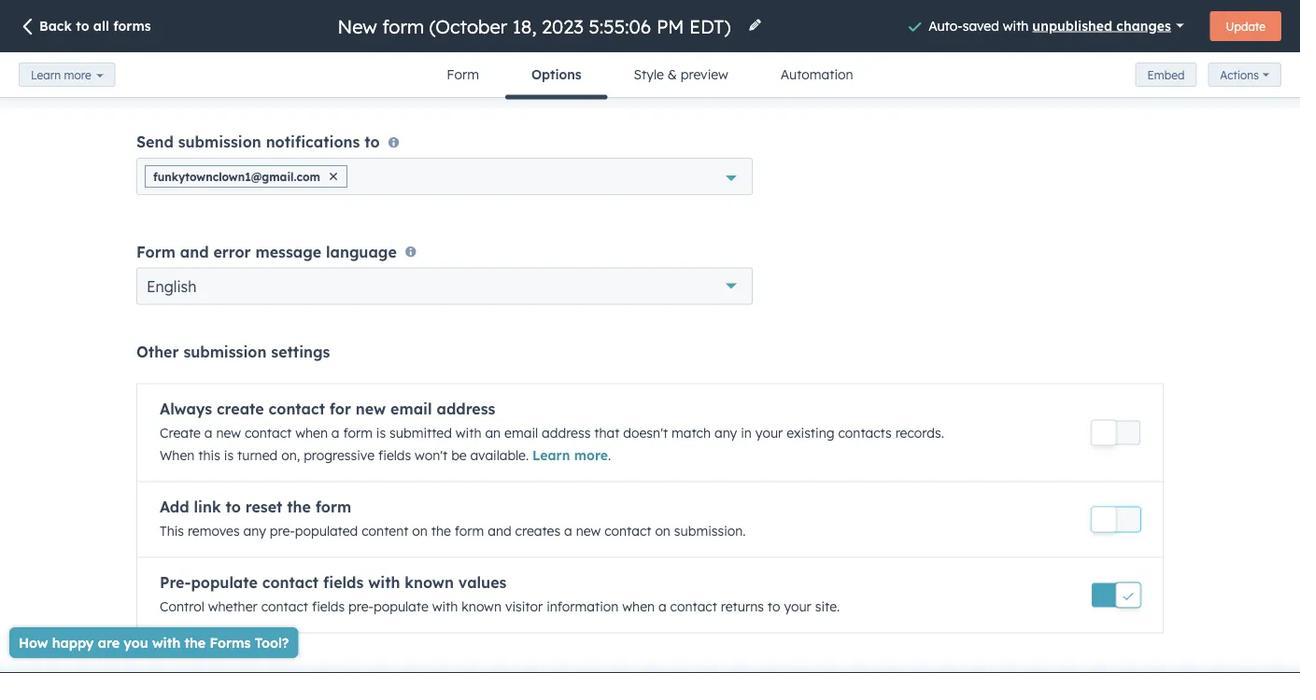 Task type: locate. For each thing, give the bounding box(es) containing it.
email up the submitted
[[391, 400, 432, 418]]

0 horizontal spatial and
[[180, 243, 209, 261]]

contact up turned in the left of the page
[[245, 425, 292, 441]]

form inside create a new contact when a form is submitted with an email address that doesn't match any in your existing contacts records. when this is turned on, progressive fields won't be available.
[[343, 425, 373, 441]]

1 horizontal spatial new
[[356, 400, 386, 418]]

your inside create a new contact when a form is submitted with an email address that doesn't match any in your existing contacts records. when this is turned on, progressive fields won't be available.
[[755, 425, 783, 441]]

1 vertical spatial more
[[574, 447, 608, 464]]

form up progressive
[[343, 425, 373, 441]]

more inside 'learn more' button
[[64, 68, 91, 82]]

any inside create a new contact when a form is submitted with an email address that doesn't match any in your existing contacts records. when this is turned on, progressive fields won't be available.
[[714, 425, 737, 441]]

content
[[362, 523, 409, 539]]

1 vertical spatial fields
[[323, 573, 364, 592]]

0 vertical spatial submission
[[178, 133, 261, 152]]

0 horizontal spatial new
[[216, 425, 241, 441]]

0 horizontal spatial the
[[287, 498, 311, 516]]

populate
[[191, 573, 258, 592], [374, 599, 429, 615]]

a inside pre-populate contact fields with known values control whether contact fields pre-populate with known visitor information when a contact returns to your site.
[[658, 599, 667, 615]]

1 horizontal spatial email
[[504, 425, 538, 441]]

to inside 'back to all forms' link
[[76, 18, 89, 34]]

submission
[[178, 133, 261, 152], [183, 343, 267, 361]]

pre- inside pre-populate contact fields with known values control whether contact fields pre-populate with known visitor information when a contact returns to your site.
[[348, 599, 374, 615]]

0 horizontal spatial when
[[295, 425, 328, 441]]

doesn't
[[623, 425, 668, 441]]

0 horizontal spatial address
[[437, 400, 495, 418]]

new right for
[[356, 400, 386, 418]]

the right content at the bottom of the page
[[431, 523, 451, 539]]

0 vertical spatial pre-
[[270, 523, 295, 539]]

contact inside add link to reset the form this removes any pre-populated content on the form and creates a new contact on submission.
[[604, 523, 651, 539]]

form
[[343, 425, 373, 441], [316, 498, 351, 516], [455, 523, 484, 539]]

style
[[634, 66, 664, 83]]

form and error message language
[[136, 243, 397, 261]]

2 horizontal spatial new
[[576, 523, 601, 539]]

0 horizontal spatial pre-
[[270, 523, 295, 539]]

with
[[1003, 17, 1029, 33], [456, 425, 481, 441], [368, 573, 400, 592], [432, 599, 458, 615]]

address
[[437, 400, 495, 418], [542, 425, 591, 441]]

1 horizontal spatial on
[[655, 523, 671, 539]]

1 vertical spatial is
[[224, 447, 234, 464]]

and
[[180, 243, 209, 261], [488, 523, 512, 539]]

1 vertical spatial when
[[622, 599, 655, 615]]

on right content at the bottom of the page
[[412, 523, 428, 539]]

0 horizontal spatial learn
[[31, 68, 61, 82]]

0 horizontal spatial populate
[[191, 573, 258, 592]]

form inside button
[[447, 66, 479, 83]]

on
[[412, 523, 428, 539], [655, 523, 671, 539]]

submission up the create
[[183, 343, 267, 361]]

this
[[160, 523, 184, 539]]

known down values
[[462, 599, 502, 615]]

address up learn more 'link'
[[542, 425, 591, 441]]

message
[[255, 243, 321, 261]]

1 vertical spatial form
[[136, 243, 175, 261]]

form
[[447, 66, 479, 83], [136, 243, 175, 261]]

0 vertical spatial address
[[437, 400, 495, 418]]

a
[[204, 425, 213, 441], [331, 425, 340, 441], [564, 523, 572, 539], [658, 599, 667, 615]]

your inside pre-populate contact fields with known values control whether contact fields pre-populate with known visitor information when a contact returns to your site.
[[784, 599, 811, 615]]

is
[[376, 425, 386, 441], [224, 447, 234, 464]]

your right in
[[755, 425, 783, 441]]

contacts
[[838, 425, 892, 441]]

with down content at the bottom of the page
[[368, 573, 400, 592]]

1 vertical spatial the
[[431, 523, 451, 539]]

1 horizontal spatial more
[[574, 447, 608, 464]]

1 vertical spatial new
[[216, 425, 241, 441]]

when inside pre-populate contact fields with known values control whether contact fields pre-populate with known visitor information when a contact returns to your site.
[[622, 599, 655, 615]]

saved
[[963, 17, 999, 33]]

with right saved
[[1003, 17, 1029, 33]]

new
[[356, 400, 386, 418], [216, 425, 241, 441], [576, 523, 601, 539]]

visitor
[[505, 599, 543, 615]]

pre- down reset
[[270, 523, 295, 539]]

when down always create contact for new email address
[[295, 425, 328, 441]]

2 vertical spatial fields
[[312, 599, 345, 615]]

automation button
[[754, 52, 880, 97]]

back
[[39, 18, 72, 34]]

to right returns
[[768, 599, 780, 615]]

1 vertical spatial and
[[488, 523, 512, 539]]

creates
[[515, 523, 561, 539]]

0 horizontal spatial any
[[243, 523, 266, 539]]

navigation
[[421, 52, 880, 99]]

is right this
[[224, 447, 234, 464]]

actions button
[[1208, 63, 1281, 87]]

email right an
[[504, 425, 538, 441]]

more down 'back to all forms' link
[[64, 68, 91, 82]]

1 vertical spatial known
[[462, 599, 502, 615]]

1 horizontal spatial known
[[462, 599, 502, 615]]

send submission notifications to
[[136, 133, 380, 152]]

any left in
[[714, 425, 737, 441]]

a right creates
[[564, 523, 572, 539]]

existing
[[787, 425, 835, 441]]

the
[[287, 498, 311, 516], [431, 523, 451, 539]]

known left values
[[405, 573, 454, 592]]

0 vertical spatial known
[[405, 573, 454, 592]]

and left error
[[180, 243, 209, 261]]

email
[[391, 400, 432, 418], [504, 425, 538, 441]]

form for form
[[447, 66, 479, 83]]

form button
[[421, 52, 505, 97]]

1 vertical spatial populate
[[374, 599, 429, 615]]

an
[[485, 425, 501, 441]]

0 vertical spatial form
[[447, 66, 479, 83]]

2 vertical spatial form
[[455, 523, 484, 539]]

0 vertical spatial any
[[714, 425, 737, 441]]

create
[[160, 425, 201, 441]]

to right link
[[226, 498, 241, 516]]

learn inside button
[[31, 68, 61, 82]]

1 horizontal spatial when
[[622, 599, 655, 615]]

when right the information
[[622, 599, 655, 615]]

0 vertical spatial is
[[376, 425, 386, 441]]

0 vertical spatial learn
[[31, 68, 61, 82]]

actions
[[1220, 68, 1259, 82]]

form up populated
[[316, 498, 351, 516]]

for
[[330, 400, 351, 418]]

1 horizontal spatial your
[[784, 599, 811, 615]]

address up an
[[437, 400, 495, 418]]

turned
[[237, 447, 278, 464]]

1 horizontal spatial populate
[[374, 599, 429, 615]]

submission up funkytownclown1@gmail.com
[[178, 133, 261, 152]]

1 vertical spatial address
[[542, 425, 591, 441]]

any
[[714, 425, 737, 441], [243, 523, 266, 539]]

to left all
[[76, 18, 89, 34]]

0 vertical spatial your
[[755, 425, 783, 441]]

learn right the available.
[[532, 447, 570, 464]]

forms
[[113, 18, 151, 34]]

when
[[295, 425, 328, 441], [622, 599, 655, 615]]

with left visitor
[[432, 599, 458, 615]]

always
[[160, 400, 212, 418]]

options
[[531, 66, 582, 83]]

new right creates
[[576, 523, 601, 539]]

1 horizontal spatial and
[[488, 523, 512, 539]]

embed
[[1148, 68, 1185, 82]]

contact
[[269, 400, 325, 418], [245, 425, 292, 441], [604, 523, 651, 539], [262, 573, 319, 592], [261, 599, 308, 615], [670, 599, 717, 615]]

1 vertical spatial submission
[[183, 343, 267, 361]]

new down the create
[[216, 425, 241, 441]]

1 horizontal spatial any
[[714, 425, 737, 441]]

0 vertical spatial fields
[[378, 447, 411, 464]]

more down that
[[574, 447, 608, 464]]

known
[[405, 573, 454, 592], [462, 599, 502, 615]]

page section element
[[0, 0, 1300, 99]]

1 horizontal spatial learn
[[532, 447, 570, 464]]

when inside create a new contact when a form is submitted with an email address that doesn't match any in your existing contacts records. when this is turned on, progressive fields won't be available.
[[295, 425, 328, 441]]

a left returns
[[658, 599, 667, 615]]

auto-saved with
[[929, 17, 1032, 33]]

1 vertical spatial any
[[243, 523, 266, 539]]

1 horizontal spatial the
[[431, 523, 451, 539]]

form up values
[[455, 523, 484, 539]]

0 vertical spatial when
[[295, 425, 328, 441]]

learn down back
[[31, 68, 61, 82]]

add link to reset the form this removes any pre-populated content on the form and creates a new contact on submission.
[[160, 498, 746, 539]]

0 vertical spatial form
[[343, 425, 373, 441]]

more
[[64, 68, 91, 82], [574, 447, 608, 464]]

language
[[326, 243, 397, 261]]

with up be
[[456, 425, 481, 441]]

your
[[755, 425, 783, 441], [784, 599, 811, 615]]

and left creates
[[488, 523, 512, 539]]

your left site.
[[784, 599, 811, 615]]

control
[[160, 599, 204, 615]]

0 vertical spatial and
[[180, 243, 209, 261]]

0 horizontal spatial your
[[755, 425, 783, 441]]

create a new contact when a form is submitted with an email address that doesn't match any in your existing contacts records. when this is turned on, progressive fields won't be available.
[[160, 425, 944, 464]]

pre- down content at the bottom of the page
[[348, 599, 374, 615]]

pre-
[[270, 523, 295, 539], [348, 599, 374, 615]]

None field
[[336, 14, 736, 39], [352, 158, 366, 196], [336, 14, 736, 39], [352, 158, 366, 196]]

to right notifications
[[364, 133, 380, 152]]

1 vertical spatial pre-
[[348, 599, 374, 615]]

0 horizontal spatial form
[[136, 243, 175, 261]]

available.
[[470, 447, 529, 464]]

1 vertical spatial learn
[[532, 447, 570, 464]]

1 horizontal spatial pre-
[[348, 599, 374, 615]]

populate down content at the bottom of the page
[[374, 599, 429, 615]]

0 horizontal spatial on
[[412, 523, 428, 539]]

0 horizontal spatial known
[[405, 573, 454, 592]]

1 horizontal spatial address
[[542, 425, 591, 441]]

reset
[[245, 498, 282, 516]]

populated
[[295, 523, 358, 539]]

1 vertical spatial your
[[784, 599, 811, 615]]

contact down '.'
[[604, 523, 651, 539]]

notifications
[[266, 133, 360, 152]]

populate up whether
[[191, 573, 258, 592]]

is left the submitted
[[376, 425, 386, 441]]

other
[[136, 343, 179, 361]]

on left submission.
[[655, 523, 671, 539]]

back to all forms
[[39, 18, 151, 34]]

2 vertical spatial new
[[576, 523, 601, 539]]

1 horizontal spatial form
[[447, 66, 479, 83]]

0 vertical spatial email
[[391, 400, 432, 418]]

any down reset
[[243, 523, 266, 539]]

update
[[1226, 19, 1266, 33]]

0 horizontal spatial more
[[64, 68, 91, 82]]

navigation containing form
[[421, 52, 880, 99]]

0 vertical spatial new
[[356, 400, 386, 418]]

english
[[147, 277, 197, 296]]

the right reset
[[287, 498, 311, 516]]

1 vertical spatial email
[[504, 425, 538, 441]]

fields
[[378, 447, 411, 464], [323, 573, 364, 592], [312, 599, 345, 615]]

0 vertical spatial more
[[64, 68, 91, 82]]

changes
[[1116, 17, 1171, 33]]



Task type: vqa. For each thing, say whether or not it's contained in the screenshot.
Press to sort. element
no



Task type: describe. For each thing, give the bounding box(es) containing it.
when
[[160, 447, 195, 464]]

removes
[[188, 523, 240, 539]]

progressive
[[304, 447, 375, 464]]

pre-
[[160, 573, 191, 592]]

preview
[[681, 66, 728, 83]]

learn for learn more
[[31, 68, 61, 82]]

all
[[93, 18, 109, 34]]

values
[[458, 573, 507, 592]]

navigation inside page section element
[[421, 52, 880, 99]]

more for learn more
[[64, 68, 91, 82]]

close image
[[330, 173, 337, 181]]

won't
[[415, 447, 448, 464]]

style & preview button
[[608, 52, 754, 97]]

more for learn more .
[[574, 447, 608, 464]]

contact right whether
[[261, 599, 308, 615]]

submission for notifications
[[178, 133, 261, 152]]

0 vertical spatial the
[[287, 498, 311, 516]]

1 on from the left
[[412, 523, 428, 539]]

fields inside create a new contact when a form is submitted with an email address that doesn't match any in your existing contacts records. when this is turned on, progressive fields won't be available.
[[378, 447, 411, 464]]

whether
[[208, 599, 258, 615]]

contact left for
[[269, 400, 325, 418]]

error
[[213, 243, 251, 261]]

settings
[[271, 343, 330, 361]]

to inside add link to reset the form this removes any pre-populated content on the form and creates a new contact on submission.
[[226, 498, 241, 516]]

0 horizontal spatial is
[[224, 447, 234, 464]]

2 on from the left
[[655, 523, 671, 539]]

unpublished changes
[[1032, 17, 1171, 33]]

create
[[217, 400, 264, 418]]

form for form and error message language
[[136, 243, 175, 261]]

add
[[160, 498, 189, 516]]

to inside pre-populate contact fields with known values control whether contact fields pre-populate with known visitor information when a contact returns to your site.
[[768, 599, 780, 615]]

that
[[594, 425, 620, 441]]

returns
[[721, 599, 764, 615]]

new inside create a new contact when a form is submitted with an email address that doesn't match any in your existing contacts records. when this is turned on, progressive fields won't be available.
[[216, 425, 241, 441]]

embed button
[[1135, 63, 1197, 87]]

with inside page section element
[[1003, 17, 1029, 33]]

1 horizontal spatial is
[[376, 425, 386, 441]]

automation
[[781, 66, 853, 83]]

unpublished changes button
[[1032, 12, 1184, 39]]

contact left returns
[[670, 599, 717, 615]]

0 vertical spatial populate
[[191, 573, 258, 592]]

learn more link
[[532, 447, 608, 464]]

contact down populated
[[262, 573, 319, 592]]

this
[[198, 447, 220, 464]]

update button
[[1210, 11, 1281, 41]]

learn for learn more .
[[532, 447, 570, 464]]

any inside add link to reset the form this removes any pre-populated content on the form and creates a new contact on submission.
[[243, 523, 266, 539]]

submitted
[[390, 425, 452, 441]]

options button
[[505, 52, 608, 99]]

english button
[[136, 268, 753, 305]]

learn more
[[31, 68, 91, 82]]

records.
[[895, 425, 944, 441]]

information
[[547, 599, 619, 615]]

funkytownclown1@gmail.com
[[153, 170, 320, 184]]

and inside add link to reset the form this removes any pre-populated content on the form and creates a new contact on submission.
[[488, 523, 512, 539]]

style & preview
[[634, 66, 728, 83]]

learn more button
[[19, 63, 115, 87]]

contact inside create a new contact when a form is submitted with an email address that doesn't match any in your existing contacts records. when this is turned on, progressive fields won't be available.
[[245, 425, 292, 441]]

0 horizontal spatial email
[[391, 400, 432, 418]]

back to all forms link
[[19, 17, 151, 38]]

on,
[[281, 447, 300, 464]]

auto-
[[929, 17, 963, 33]]

a up this
[[204, 425, 213, 441]]

link
[[194, 498, 221, 516]]

submission for settings
[[183, 343, 267, 361]]

a up progressive
[[331, 425, 340, 441]]

in
[[741, 425, 752, 441]]

.
[[608, 447, 611, 464]]

pre-populate contact fields with known values control whether contact fields pre-populate with known visitor information when a contact returns to your site.
[[160, 573, 840, 615]]

send
[[136, 133, 174, 152]]

learn more .
[[532, 447, 611, 464]]

be
[[451, 447, 467, 464]]

new inside add link to reset the form this removes any pre-populated content on the form and creates a new contact on submission.
[[576, 523, 601, 539]]

address inside create a new contact when a form is submitted with an email address that doesn't match any in your existing contacts records. when this is turned on, progressive fields won't be available.
[[542, 425, 591, 441]]

always create contact for new email address
[[160, 400, 495, 418]]

email inside create a new contact when a form is submitted with an email address that doesn't match any in your existing contacts records. when this is turned on, progressive fields won't be available.
[[504, 425, 538, 441]]

other submission settings
[[136, 343, 330, 361]]

1 vertical spatial form
[[316, 498, 351, 516]]

&
[[668, 66, 677, 83]]

pre- inside add link to reset the form this removes any pre-populated content on the form and creates a new contact on submission.
[[270, 523, 295, 539]]

submission.
[[674, 523, 746, 539]]

unpublished
[[1032, 17, 1112, 33]]

with inside create a new contact when a form is submitted with an email address that doesn't match any in your existing contacts records. when this is turned on, progressive fields won't be available.
[[456, 425, 481, 441]]

a inside add link to reset the form this removes any pre-populated content on the form and creates a new contact on submission.
[[564, 523, 572, 539]]

match
[[672, 425, 711, 441]]

site.
[[815, 599, 840, 615]]



